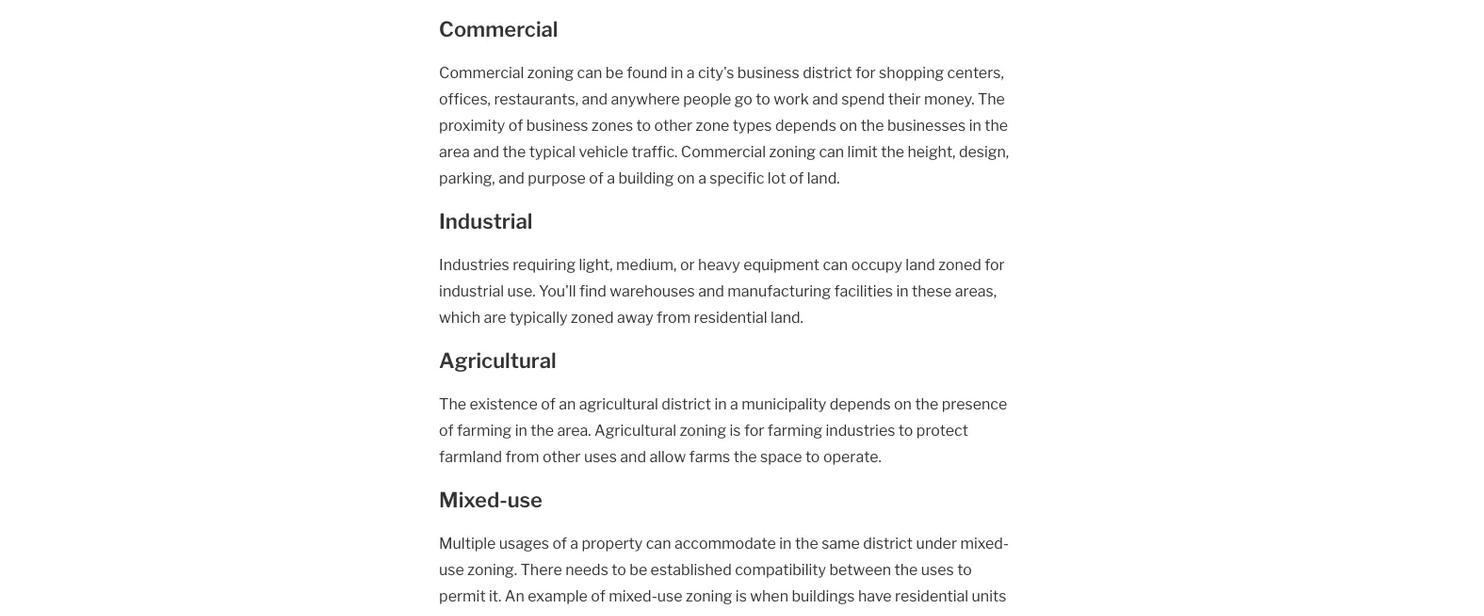 Task type: vqa. For each thing, say whether or not it's contained in the screenshot.
Mixed-use
yes



Task type: locate. For each thing, give the bounding box(es) containing it.
use up usages
[[508, 488, 543, 513]]

district inside the existence of an agricultural district in a municipality depends on the presence of farming in the area. agricultural zoning is for farming industries to protect farmland from other uses and allow farms the space to operate.
[[662, 395, 711, 413]]

depends
[[775, 116, 837, 134], [830, 395, 891, 413]]

1 horizontal spatial district
[[803, 63, 853, 82]]

when
[[750, 587, 789, 605]]

a left the 'specific'
[[698, 169, 707, 187]]

1 vertical spatial residential
[[895, 587, 969, 605]]

and down heavy
[[698, 282, 724, 300]]

lot
[[768, 169, 786, 187]]

for up space
[[744, 421, 765, 440]]

industries requiring light, medium, or heavy equipment can occupy land zoned for industrial use. you'll find warehouses and manufacturing facilities in these areas, which are typically zoned away from residential land.
[[439, 255, 1005, 326]]

the down spend at the right top
[[861, 116, 884, 134]]

found
[[627, 63, 668, 82]]

and right work
[[812, 90, 839, 108]]

the down "centers,"
[[978, 90, 1005, 108]]

and inside the industries requiring light, medium, or heavy equipment can occupy land zoned for industrial use. you'll find warehouses and manufacturing facilities in these areas, which are typically zoned away from residential land.
[[698, 282, 724, 300]]

0 horizontal spatial from
[[506, 448, 540, 466]]

a up needs
[[570, 534, 579, 553]]

farming down municipality
[[768, 421, 823, 440]]

0 vertical spatial commercial
[[439, 16, 558, 42]]

is
[[730, 421, 741, 440], [736, 587, 747, 605]]

2 vertical spatial use
[[657, 587, 683, 605]]

1 horizontal spatial uses
[[921, 561, 954, 579]]

district up spend at the right top
[[803, 63, 853, 82]]

1 vertical spatial for
[[985, 255, 1005, 274]]

1 vertical spatial be
[[630, 561, 647, 579]]

1 horizontal spatial on
[[840, 116, 858, 134]]

farmland
[[439, 448, 502, 466]]

2 vertical spatial district
[[863, 534, 913, 553]]

centers,
[[947, 63, 1004, 82]]

0 vertical spatial for
[[856, 63, 876, 82]]

land.
[[807, 169, 840, 187], [771, 308, 804, 326]]

1 vertical spatial depends
[[830, 395, 891, 413]]

the
[[978, 90, 1005, 108], [439, 395, 466, 413]]

zoned down find
[[571, 308, 614, 326]]

occupy
[[851, 255, 903, 274]]

0 horizontal spatial use
[[439, 561, 464, 579]]

facilities
[[834, 282, 893, 300]]

in left these
[[896, 282, 909, 300]]

mixed-use
[[439, 488, 543, 513]]

1 horizontal spatial for
[[856, 63, 876, 82]]

a inside the existence of an agricultural district in a municipality depends on the presence of farming in the area. agricultural zoning is for farming industries to protect farmland from other uses and allow farms the space to operate.
[[730, 395, 739, 413]]

are
[[484, 308, 506, 326]]

1 vertical spatial district
[[662, 395, 711, 413]]

depends up the "industries"
[[830, 395, 891, 413]]

0 horizontal spatial zoned
[[571, 308, 614, 326]]

can inside the industries requiring light, medium, or heavy equipment can occupy land zoned for industrial use. you'll find warehouses and manufacturing facilities in these areas, which are typically zoned away from residential land.
[[823, 255, 848, 274]]

2 horizontal spatial use
[[657, 587, 683, 605]]

1 vertical spatial other
[[543, 448, 581, 466]]

other down area. at the left of page
[[543, 448, 581, 466]]

zoning
[[527, 63, 574, 82], [769, 142, 816, 161], [680, 421, 727, 440], [686, 587, 732, 605]]

residential
[[694, 308, 768, 326], [895, 587, 969, 605]]

specific
[[710, 169, 765, 187]]

1 horizontal spatial residential
[[895, 587, 969, 605]]

a
[[687, 63, 695, 82], [607, 169, 615, 187], [698, 169, 707, 187], [730, 395, 739, 413], [570, 534, 579, 553]]

0 vertical spatial land.
[[807, 169, 840, 187]]

can up facilities
[[823, 255, 848, 274]]

multiple
[[439, 534, 496, 553]]

from right farmland
[[506, 448, 540, 466]]

from down warehouses
[[657, 308, 691, 326]]

1 horizontal spatial business
[[738, 63, 800, 82]]

0 horizontal spatial be
[[606, 63, 624, 82]]

0 horizontal spatial business
[[526, 116, 588, 134]]

can up established
[[646, 534, 671, 553]]

1 horizontal spatial agricultural
[[595, 421, 677, 440]]

mixed-
[[439, 488, 508, 513]]

for
[[856, 63, 876, 82], [985, 255, 1005, 274], [744, 421, 765, 440]]

uses
[[584, 448, 617, 466], [921, 561, 954, 579]]

1 vertical spatial the
[[439, 395, 466, 413]]

the right farms
[[734, 448, 757, 466]]

0 vertical spatial mixed-
[[961, 534, 1009, 553]]

district up the allow
[[662, 395, 711, 413]]

is left when
[[736, 587, 747, 605]]

business
[[738, 63, 800, 82], [526, 116, 588, 134]]

away
[[617, 308, 654, 326]]

1 vertical spatial mixed-
[[609, 587, 657, 605]]

uses down area. at the left of page
[[584, 448, 617, 466]]

for up spend at the right top
[[856, 63, 876, 82]]

1 horizontal spatial mixed-
[[961, 534, 1009, 553]]

the inside the existence of an agricultural district in a municipality depends on the presence of farming in the area. agricultural zoning is for farming industries to protect farmland from other uses and allow farms the space to operate.
[[439, 395, 466, 413]]

medium,
[[616, 255, 677, 274]]

the left existence
[[439, 395, 466, 413]]

mixed- right "under" on the right of page
[[961, 534, 1009, 553]]

0 vertical spatial zoned
[[939, 255, 982, 274]]

of up farmland
[[439, 421, 454, 440]]

for inside the industries requiring light, medium, or heavy equipment can occupy land zoned for industrial use. you'll find warehouses and manufacturing facilities in these areas, which are typically zoned away from residential land.
[[985, 255, 1005, 274]]

building
[[619, 169, 674, 187]]

1 vertical spatial use
[[439, 561, 464, 579]]

land. right the lot
[[807, 169, 840, 187]]

1 horizontal spatial zoned
[[939, 255, 982, 274]]

the up protect
[[915, 395, 939, 413]]

1 vertical spatial zoned
[[571, 308, 614, 326]]

on up the "industries"
[[894, 395, 912, 413]]

0 horizontal spatial for
[[744, 421, 765, 440]]

zoning down established
[[686, 587, 732, 605]]

0 horizontal spatial farming
[[457, 421, 512, 440]]

1 horizontal spatial farming
[[768, 421, 823, 440]]

1 vertical spatial from
[[506, 448, 540, 466]]

spend
[[842, 90, 885, 108]]

the up design,
[[985, 116, 1008, 134]]

2 vertical spatial on
[[894, 395, 912, 413]]

there
[[521, 561, 562, 579]]

the right limit
[[881, 142, 905, 161]]

1 vertical spatial uses
[[921, 561, 954, 579]]

areas,
[[955, 282, 997, 300]]

allow
[[650, 448, 686, 466]]

agricultural inside the existence of an agricultural district in a municipality depends on the presence of farming in the area. agricultural zoning is for farming industries to protect farmland from other uses and allow farms the space to operate.
[[595, 421, 677, 440]]

0 horizontal spatial on
[[677, 169, 695, 187]]

commercial zoning can be found in a city's business district for shopping centers, offices, restaurants, and anywhere people go to work and spend their money. the proximity of business zones to other zone types depends on the businesses in the area and the typical vehicle traffic. commercial zoning can limit the height, design, parking, and purpose of a building on a specific lot of land.
[[439, 63, 1009, 187]]

0 vertical spatial the
[[978, 90, 1005, 108]]

2 horizontal spatial for
[[985, 255, 1005, 274]]

offices,
[[439, 90, 491, 108]]

between
[[830, 561, 891, 579]]

1 horizontal spatial the
[[978, 90, 1005, 108]]

of up there
[[553, 534, 567, 553]]

0 vertical spatial be
[[606, 63, 624, 82]]

2 vertical spatial for
[[744, 421, 765, 440]]

space
[[760, 448, 802, 466]]

use down established
[[657, 587, 683, 605]]

0 horizontal spatial land.
[[771, 308, 804, 326]]

zoning.
[[468, 561, 517, 579]]

from inside the industries requiring light, medium, or heavy equipment can occupy land zoned for industrial use. you'll find warehouses and manufacturing facilities in these areas, which are typically zoned away from residential land.
[[657, 308, 691, 326]]

on right building
[[677, 169, 695, 187]]

zoning up the lot
[[769, 142, 816, 161]]

of
[[509, 116, 523, 134], [589, 169, 604, 187], [789, 169, 804, 187], [541, 395, 556, 413], [439, 421, 454, 440], [553, 534, 567, 553], [591, 587, 606, 605]]

agricultural down 'agricultural'
[[595, 421, 677, 440]]

on
[[840, 116, 858, 134], [677, 169, 695, 187], [894, 395, 912, 413]]

0 vertical spatial uses
[[584, 448, 617, 466]]

1 vertical spatial is
[[736, 587, 747, 605]]

for up areas,
[[985, 255, 1005, 274]]

for inside the existence of an agricultural district in a municipality depends on the presence of farming in the area. agricultural zoning is for farming industries to protect farmland from other uses and allow farms the space to operate.
[[744, 421, 765, 440]]

in up design,
[[969, 116, 982, 134]]

0 vertical spatial is
[[730, 421, 741, 440]]

district up between
[[863, 534, 913, 553]]

land. inside commercial zoning can be found in a city's business district for shopping centers, offices, restaurants, and anywhere people go to work and spend their money. the proximity of business zones to other zone types depends on the businesses in the area and the typical vehicle traffic. commercial zoning can limit the height, design, parking, and purpose of a building on a specific lot of land.
[[807, 169, 840, 187]]

zoned up areas,
[[939, 255, 982, 274]]

land
[[906, 255, 935, 274]]

you'll
[[539, 282, 576, 300]]

requiring
[[513, 255, 576, 274]]

farming
[[457, 421, 512, 440], [768, 421, 823, 440]]

uses down "under" on the right of page
[[921, 561, 954, 579]]

to
[[756, 90, 771, 108], [637, 116, 651, 134], [899, 421, 913, 440], [806, 448, 820, 466], [612, 561, 626, 579], [957, 561, 972, 579]]

1 vertical spatial commercial
[[439, 63, 524, 82]]

find
[[579, 282, 607, 300]]

commercial for commercial
[[439, 16, 558, 42]]

1 horizontal spatial land.
[[807, 169, 840, 187]]

0 horizontal spatial residential
[[694, 308, 768, 326]]

0 vertical spatial use
[[508, 488, 543, 513]]

shopping
[[879, 63, 944, 82]]

existence
[[470, 395, 538, 413]]

be left found
[[606, 63, 624, 82]]

zoning inside multiple usages of a property can accommodate in the same district under mixed- use zoning. there needs to be established compatibility between the uses to permit it. an example of mixed-use zoning is when buildings have residential uni
[[686, 587, 732, 605]]

it.
[[489, 587, 502, 605]]

0 horizontal spatial the
[[439, 395, 466, 413]]

0 vertical spatial from
[[657, 308, 691, 326]]

zone
[[696, 116, 730, 134]]

0 vertical spatial depends
[[775, 116, 837, 134]]

1 vertical spatial land.
[[771, 308, 804, 326]]

property
[[582, 534, 643, 553]]

or
[[680, 255, 695, 274]]

and up "zones" on the left
[[582, 90, 608, 108]]

use
[[508, 488, 543, 513], [439, 561, 464, 579], [657, 587, 683, 605]]

use up permit on the left bottom
[[439, 561, 464, 579]]

1 horizontal spatial from
[[657, 308, 691, 326]]

agricultural
[[439, 348, 557, 374], [595, 421, 677, 440]]

can
[[577, 63, 602, 82], [819, 142, 844, 161], [823, 255, 848, 274], [646, 534, 671, 553]]

agricultural up existence
[[439, 348, 557, 374]]

residential down "under" on the right of page
[[895, 587, 969, 605]]

the left typical
[[503, 142, 526, 161]]

be down property
[[630, 561, 647, 579]]

presence
[[942, 395, 1007, 413]]

a left municipality
[[730, 395, 739, 413]]

residential down heavy
[[694, 308, 768, 326]]

and left the allow
[[620, 448, 646, 466]]

from
[[657, 308, 691, 326], [506, 448, 540, 466]]

0 vertical spatial other
[[654, 116, 693, 134]]

land. inside the industries requiring light, medium, or heavy equipment can occupy land zoned for industrial use. you'll find warehouses and manufacturing facilities in these areas, which are typically zoned away from residential land.
[[771, 308, 804, 326]]

have
[[858, 587, 892, 605]]

1 horizontal spatial other
[[654, 116, 693, 134]]

is up farms
[[730, 421, 741, 440]]

other up traffic.
[[654, 116, 693, 134]]

1 horizontal spatial use
[[508, 488, 543, 513]]

height,
[[908, 142, 956, 161]]

0 vertical spatial residential
[[694, 308, 768, 326]]

district inside multiple usages of a property can accommodate in the same district under mixed- use zoning. there needs to be established compatibility between the uses to permit it. an example of mixed-use zoning is when buildings have residential uni
[[863, 534, 913, 553]]

zoning up restaurants,
[[527, 63, 574, 82]]

other
[[654, 116, 693, 134], [543, 448, 581, 466]]

0 vertical spatial district
[[803, 63, 853, 82]]

mixed-
[[961, 534, 1009, 553], [609, 587, 657, 605]]

0 horizontal spatial district
[[662, 395, 711, 413]]

zoning up farms
[[680, 421, 727, 440]]

which
[[439, 308, 481, 326]]

1 vertical spatial agricultural
[[595, 421, 677, 440]]

in up compatibility
[[779, 534, 792, 553]]

in
[[671, 63, 683, 82], [969, 116, 982, 134], [896, 282, 909, 300], [715, 395, 727, 413], [515, 421, 528, 440], [779, 534, 792, 553]]

parking,
[[439, 169, 495, 187]]

zoning inside the existence of an agricultural district in a municipality depends on the presence of farming in the area. agricultural zoning is for farming industries to protect farmland from other uses and allow farms the space to operate.
[[680, 421, 727, 440]]

business up work
[[738, 63, 800, 82]]

2 horizontal spatial on
[[894, 395, 912, 413]]

business up typical
[[526, 116, 588, 134]]

mixed- down property
[[609, 587, 657, 605]]

farming up farmland
[[457, 421, 512, 440]]

0 horizontal spatial agricultural
[[439, 348, 557, 374]]

0 horizontal spatial uses
[[584, 448, 617, 466]]

0 horizontal spatial other
[[543, 448, 581, 466]]

district
[[803, 63, 853, 82], [662, 395, 711, 413], [863, 534, 913, 553]]

residential inside multiple usages of a property can accommodate in the same district under mixed- use zoning. there needs to be established compatibility between the uses to permit it. an example of mixed-use zoning is when buildings have residential uni
[[895, 587, 969, 605]]

zoned
[[939, 255, 982, 274], [571, 308, 614, 326]]

land. down manufacturing
[[771, 308, 804, 326]]

light,
[[579, 255, 613, 274]]

commercial
[[439, 16, 558, 42], [439, 63, 524, 82], [681, 142, 766, 161]]

depends down work
[[775, 116, 837, 134]]

on up limit
[[840, 116, 858, 134]]

in down existence
[[515, 421, 528, 440]]

1 horizontal spatial be
[[630, 561, 647, 579]]

for inside commercial zoning can be found in a city's business district for shopping centers, offices, restaurants, and anywhere people go to work and spend their money. the proximity of business zones to other zone types depends on the businesses in the area and the typical vehicle traffic. commercial zoning can limit the height, design, parking, and purpose of a building on a specific lot of land.
[[856, 63, 876, 82]]

other inside the existence of an agricultural district in a municipality depends on the presence of farming in the area. agricultural zoning is for farming industries to protect farmland from other uses and allow farms the space to operate.
[[543, 448, 581, 466]]

0 vertical spatial on
[[840, 116, 858, 134]]

businesses
[[888, 116, 966, 134]]

2 horizontal spatial district
[[863, 534, 913, 553]]



Task type: describe. For each thing, give the bounding box(es) containing it.
area
[[439, 142, 470, 161]]

commercial for commercial zoning can be found in a city's business district for shopping centers, offices, restaurants, and anywhere people go to work and spend their money. the proximity of business zones to other zone types depends on the businesses in the area and the typical vehicle traffic. commercial zoning can limit the height, design, parking, and purpose of a building on a specific lot of land.
[[439, 63, 524, 82]]

depends inside the existence of an agricultural district in a municipality depends on the presence of farming in the area. agricultural zoning is for farming industries to protect farmland from other uses and allow farms the space to operate.
[[830, 395, 891, 413]]

needs
[[565, 561, 609, 579]]

and down proximity
[[473, 142, 499, 161]]

of down vehicle
[[589, 169, 604, 187]]

municipality
[[742, 395, 827, 413]]

people
[[683, 90, 731, 108]]

industrial
[[439, 282, 504, 300]]

an
[[559, 395, 576, 413]]

operate.
[[823, 448, 882, 466]]

go
[[735, 90, 753, 108]]

depends inside commercial zoning can be found in a city's business district for shopping centers, offices, restaurants, and anywhere people go to work and spend their money. the proximity of business zones to other zone types depends on the businesses in the area and the typical vehicle traffic. commercial zoning can limit the height, design, parking, and purpose of a building on a specific lot of land.
[[775, 116, 837, 134]]

in inside multiple usages of a property can accommodate in the same district under mixed- use zoning. there needs to be established compatibility between the uses to permit it. an example of mixed-use zoning is when buildings have residential uni
[[779, 534, 792, 553]]

accommodate
[[675, 534, 776, 553]]

and inside the existence of an agricultural district in a municipality depends on the presence of farming in the area. agricultural zoning is for farming industries to protect farmland from other uses and allow farms the space to operate.
[[620, 448, 646, 466]]

a inside multiple usages of a property can accommodate in the same district under mixed- use zoning. there needs to be established compatibility between the uses to permit it. an example of mixed-use zoning is when buildings have residential uni
[[570, 534, 579, 553]]

industrial
[[439, 209, 533, 234]]

limit
[[848, 142, 878, 161]]

anywhere
[[611, 90, 680, 108]]

example
[[528, 587, 588, 605]]

typically
[[510, 308, 568, 326]]

1 vertical spatial business
[[526, 116, 588, 134]]

district inside commercial zoning can be found in a city's business district for shopping centers, offices, restaurants, and anywhere people go to work and spend their money. the proximity of business zones to other zone types depends on the businesses in the area and the typical vehicle traffic. commercial zoning can limit the height, design, parking, and purpose of a building on a specific lot of land.
[[803, 63, 853, 82]]

types
[[733, 116, 772, 134]]

uses inside the existence of an agricultural district in a municipality depends on the presence of farming in the area. agricultural zoning is for farming industries to protect farmland from other uses and allow farms the space to operate.
[[584, 448, 617, 466]]

0 horizontal spatial mixed-
[[609, 587, 657, 605]]

an
[[505, 587, 525, 605]]

use.
[[507, 282, 536, 300]]

of left an
[[541, 395, 556, 413]]

1 vertical spatial on
[[677, 169, 695, 187]]

usages
[[499, 534, 549, 553]]

proximity
[[439, 116, 505, 134]]

on inside the existence of an agricultural district in a municipality depends on the presence of farming in the area. agricultural zoning is for farming industries to protect farmland from other uses and allow farms the space to operate.
[[894, 395, 912, 413]]

the left same
[[795, 534, 819, 553]]

heavy
[[698, 255, 740, 274]]

be inside commercial zoning can be found in a city's business district for shopping centers, offices, restaurants, and anywhere people go to work and spend their money. the proximity of business zones to other zone types depends on the businesses in the area and the typical vehicle traffic. commercial zoning can limit the height, design, parking, and purpose of a building on a specific lot of land.
[[606, 63, 624, 82]]

of down needs
[[591, 587, 606, 605]]

purpose
[[528, 169, 586, 187]]

under
[[916, 534, 957, 553]]

area.
[[557, 421, 591, 440]]

can left limit
[[819, 142, 844, 161]]

their
[[888, 90, 921, 108]]

the inside commercial zoning can be found in a city's business district for shopping centers, offices, restaurants, and anywhere people go to work and spend their money. the proximity of business zones to other zone types depends on the businesses in the area and the typical vehicle traffic. commercial zoning can limit the height, design, parking, and purpose of a building on a specific lot of land.
[[978, 90, 1005, 108]]

2 farming from the left
[[768, 421, 823, 440]]

uses inside multiple usages of a property can accommodate in the same district under mixed- use zoning. there needs to be established compatibility between the uses to permit it. an example of mixed-use zoning is when buildings have residential uni
[[921, 561, 954, 579]]

these
[[912, 282, 952, 300]]

buildings
[[792, 587, 855, 605]]

vehicle
[[579, 142, 628, 161]]

in inside the industries requiring light, medium, or heavy equipment can occupy land zoned for industrial use. you'll find warehouses and manufacturing facilities in these areas, which are typically zoned away from residential land.
[[896, 282, 909, 300]]

of right the lot
[[789, 169, 804, 187]]

can inside multiple usages of a property can accommodate in the same district under mixed- use zoning. there needs to be established compatibility between the uses to permit it. an example of mixed-use zoning is when buildings have residential uni
[[646, 534, 671, 553]]

restaurants,
[[494, 90, 579, 108]]

and right parking,
[[499, 169, 525, 187]]

the left area. at the left of page
[[531, 421, 554, 440]]

in right found
[[671, 63, 683, 82]]

a left city's
[[687, 63, 695, 82]]

farms
[[689, 448, 730, 466]]

2 vertical spatial commercial
[[681, 142, 766, 161]]

manufacturing
[[728, 282, 831, 300]]

the down "under" on the right of page
[[895, 561, 918, 579]]

warehouses
[[610, 282, 695, 300]]

residential inside the industries requiring light, medium, or heavy equipment can occupy land zoned for industrial use. you'll find warehouses and manufacturing facilities in these areas, which are typically zoned away from residential land.
[[694, 308, 768, 326]]

compatibility
[[735, 561, 826, 579]]

the existence of an agricultural district in a municipality depends on the presence of farming in the area. agricultural zoning is for farming industries to protect farmland from other uses and allow farms the space to operate.
[[439, 395, 1007, 466]]

be inside multiple usages of a property can accommodate in the same district under mixed- use zoning. there needs to be established compatibility between the uses to permit it. an example of mixed-use zoning is when buildings have residential uni
[[630, 561, 647, 579]]

design,
[[959, 142, 1009, 161]]

can left found
[[577, 63, 602, 82]]

city's
[[698, 63, 734, 82]]

typical
[[529, 142, 576, 161]]

agricultural
[[579, 395, 659, 413]]

permit
[[439, 587, 486, 605]]

money.
[[924, 90, 975, 108]]

industries
[[826, 421, 896, 440]]

equipment
[[744, 255, 820, 274]]

traffic.
[[632, 142, 678, 161]]

from inside the existence of an agricultural district in a municipality depends on the presence of farming in the area. agricultural zoning is for farming industries to protect farmland from other uses and allow farms the space to operate.
[[506, 448, 540, 466]]

a down vehicle
[[607, 169, 615, 187]]

zones
[[592, 116, 633, 134]]

in up farms
[[715, 395, 727, 413]]

protect
[[917, 421, 969, 440]]

industries
[[439, 255, 510, 274]]

other inside commercial zoning can be found in a city's business district for shopping centers, offices, restaurants, and anywhere people go to work and spend their money. the proximity of business zones to other zone types depends on the businesses in the area and the typical vehicle traffic. commercial zoning can limit the height, design, parking, and purpose of a building on a specific lot of land.
[[654, 116, 693, 134]]

multiple usages of a property can accommodate in the same district under mixed- use zoning. there needs to be established compatibility between the uses to permit it. an example of mixed-use zoning is when buildings have residential uni
[[439, 534, 1017, 610]]

1 farming from the left
[[457, 421, 512, 440]]

established
[[651, 561, 732, 579]]

work
[[774, 90, 809, 108]]

0 vertical spatial business
[[738, 63, 800, 82]]

0 vertical spatial agricultural
[[439, 348, 557, 374]]

is inside the existence of an agricultural district in a municipality depends on the presence of farming in the area. agricultural zoning is for farming industries to protect farmland from other uses and allow farms the space to operate.
[[730, 421, 741, 440]]

is inside multiple usages of a property can accommodate in the same district under mixed- use zoning. there needs to be established compatibility between the uses to permit it. an example of mixed-use zoning is when buildings have residential uni
[[736, 587, 747, 605]]

same
[[822, 534, 860, 553]]

of down restaurants,
[[509, 116, 523, 134]]



